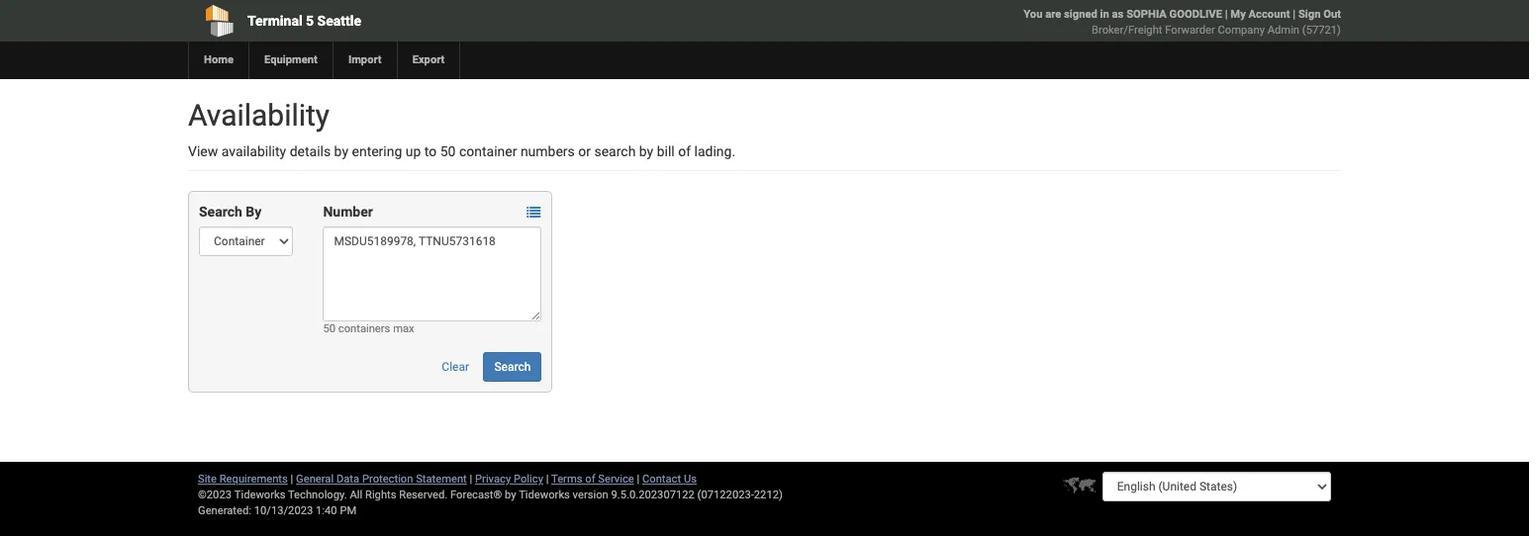 Task type: vqa. For each thing, say whether or not it's contained in the screenshot.
EQUIPMENT
yes



Task type: locate. For each thing, give the bounding box(es) containing it.
export link
[[396, 42, 460, 79]]

1 horizontal spatial search
[[494, 360, 531, 374]]

clear button
[[431, 352, 480, 382]]

availability
[[188, 98, 330, 133]]

site requirements link
[[198, 473, 288, 486]]

max
[[393, 323, 414, 336]]

search for search
[[494, 360, 531, 374]]

search button
[[483, 352, 542, 382]]

tideworks
[[519, 489, 570, 502]]

1 vertical spatial of
[[585, 473, 595, 486]]

of
[[678, 144, 691, 159], [585, 473, 595, 486]]

contact us link
[[642, 473, 697, 486]]

broker/freight
[[1092, 24, 1162, 37]]

signed
[[1064, 8, 1097, 21]]

sophia
[[1126, 8, 1167, 21]]

by right details
[[334, 144, 348, 159]]

home
[[204, 53, 234, 66]]

0 horizontal spatial search
[[199, 204, 242, 220]]

are
[[1045, 8, 1061, 21]]

site requirements | general data protection statement | privacy policy | terms of service | contact us ©2023 tideworks technology. all rights reserved. forecast® by tideworks version 9.5.0.202307122 (07122023-2212) generated: 10/13/2023 1:40 pm
[[198, 473, 783, 518]]

rights
[[365, 489, 396, 502]]

0 horizontal spatial of
[[585, 473, 595, 486]]

50
[[440, 144, 456, 159], [323, 323, 336, 336]]

0 horizontal spatial 50
[[323, 323, 336, 336]]

by down privacy policy link
[[505, 489, 516, 502]]

search
[[199, 204, 242, 220], [494, 360, 531, 374]]

terminal 5 seattle
[[247, 13, 361, 29]]

import
[[348, 53, 382, 66]]

search
[[594, 144, 636, 159]]

1:40
[[316, 505, 337, 518]]

search inside button
[[494, 360, 531, 374]]

50 right the to at top left
[[440, 144, 456, 159]]

view
[[188, 144, 218, 159]]

0 vertical spatial of
[[678, 144, 691, 159]]

up
[[406, 144, 421, 159]]

equipment
[[264, 53, 318, 66]]

50 left containers
[[323, 323, 336, 336]]

(07122023-
[[697, 489, 754, 502]]

by inside 'site requirements | general data protection statement | privacy policy | terms of service | contact us ©2023 tideworks technology. all rights reserved. forecast® by tideworks version 9.5.0.202307122 (07122023-2212) generated: 10/13/2023 1:40 pm'
[[505, 489, 516, 502]]

general data protection statement link
[[296, 473, 467, 486]]

0 vertical spatial search
[[199, 204, 242, 220]]

reserved.
[[399, 489, 448, 502]]

requirements
[[219, 473, 288, 486]]

of right bill
[[678, 144, 691, 159]]

forecast®
[[450, 489, 502, 502]]

1 horizontal spatial of
[[678, 144, 691, 159]]

search by
[[199, 204, 262, 220]]

1 vertical spatial 50
[[323, 323, 336, 336]]

1 vertical spatial search
[[494, 360, 531, 374]]

by
[[334, 144, 348, 159], [639, 144, 653, 159], [505, 489, 516, 502]]

protection
[[362, 473, 413, 486]]

forwarder
[[1165, 24, 1215, 37]]

site
[[198, 473, 217, 486]]

statement
[[416, 473, 467, 486]]

home link
[[188, 42, 248, 79]]

Number text field
[[323, 227, 542, 322]]

50 containers max
[[323, 323, 414, 336]]

of up version
[[585, 473, 595, 486]]

numbers
[[520, 144, 575, 159]]

by left bill
[[639, 144, 653, 159]]

admin
[[1267, 24, 1299, 37]]

search right clear button
[[494, 360, 531, 374]]

bill
[[657, 144, 675, 159]]

show list image
[[527, 206, 541, 220]]

as
[[1112, 8, 1124, 21]]

1 horizontal spatial 50
[[440, 144, 456, 159]]

privacy
[[475, 473, 511, 486]]

in
[[1100, 8, 1109, 21]]

| up 9.5.0.202307122
[[637, 473, 640, 486]]

you
[[1024, 8, 1043, 21]]

| left my
[[1225, 8, 1228, 21]]

generated:
[[198, 505, 251, 518]]

search left by
[[199, 204, 242, 220]]

containers
[[338, 323, 390, 336]]

5
[[306, 13, 314, 29]]

|
[[1225, 8, 1228, 21], [1293, 8, 1296, 21], [291, 473, 293, 486], [470, 473, 472, 486], [546, 473, 549, 486], [637, 473, 640, 486]]

version
[[573, 489, 608, 502]]

(57721)
[[1302, 24, 1341, 37]]

or
[[578, 144, 591, 159]]

1 horizontal spatial by
[[505, 489, 516, 502]]

you are signed in as sophia goodlive | my account | sign out broker/freight forwarder company admin (57721)
[[1024, 8, 1341, 37]]



Task type: describe. For each thing, give the bounding box(es) containing it.
| up tideworks
[[546, 473, 549, 486]]

policy
[[514, 473, 543, 486]]

import link
[[332, 42, 396, 79]]

equipment link
[[248, 42, 332, 79]]

out
[[1323, 8, 1341, 21]]

of inside 'site requirements | general data protection statement | privacy policy | terms of service | contact us ©2023 tideworks technology. all rights reserved. forecast® by tideworks version 9.5.0.202307122 (07122023-2212) generated: 10/13/2023 1:40 pm'
[[585, 473, 595, 486]]

| left general
[[291, 473, 293, 486]]

my account link
[[1231, 8, 1290, 21]]

| up forecast®
[[470, 473, 472, 486]]

terms
[[551, 473, 582, 486]]

company
[[1218, 24, 1265, 37]]

by
[[246, 204, 262, 220]]

entering
[[352, 144, 402, 159]]

0 vertical spatial 50
[[440, 144, 456, 159]]

search for search by
[[199, 204, 242, 220]]

terminal
[[247, 13, 302, 29]]

us
[[684, 473, 697, 486]]

number
[[323, 204, 373, 220]]

sign out link
[[1298, 8, 1341, 21]]

container
[[459, 144, 517, 159]]

terminal 5 seattle link
[[188, 0, 651, 42]]

goodlive
[[1169, 8, 1222, 21]]

10/13/2023
[[254, 505, 313, 518]]

contact
[[642, 473, 681, 486]]

clear
[[442, 360, 469, 374]]

lading.
[[694, 144, 735, 159]]

to
[[424, 144, 437, 159]]

pm
[[340, 505, 357, 518]]

©2023 tideworks
[[198, 489, 285, 502]]

0 horizontal spatial by
[[334, 144, 348, 159]]

view availability details by entering up to 50 container numbers or search by bill of lading.
[[188, 144, 735, 159]]

details
[[290, 144, 331, 159]]

technology.
[[288, 489, 347, 502]]

privacy policy link
[[475, 473, 543, 486]]

seattle
[[317, 13, 361, 29]]

2212)
[[754, 489, 783, 502]]

terms of service link
[[551, 473, 634, 486]]

| left sign
[[1293, 8, 1296, 21]]

my
[[1231, 8, 1246, 21]]

availability
[[221, 144, 286, 159]]

service
[[598, 473, 634, 486]]

all
[[350, 489, 362, 502]]

2 horizontal spatial by
[[639, 144, 653, 159]]

9.5.0.202307122
[[611, 489, 695, 502]]

data
[[336, 473, 359, 486]]

account
[[1249, 8, 1290, 21]]

sign
[[1298, 8, 1321, 21]]

general
[[296, 473, 334, 486]]

export
[[412, 53, 445, 66]]



